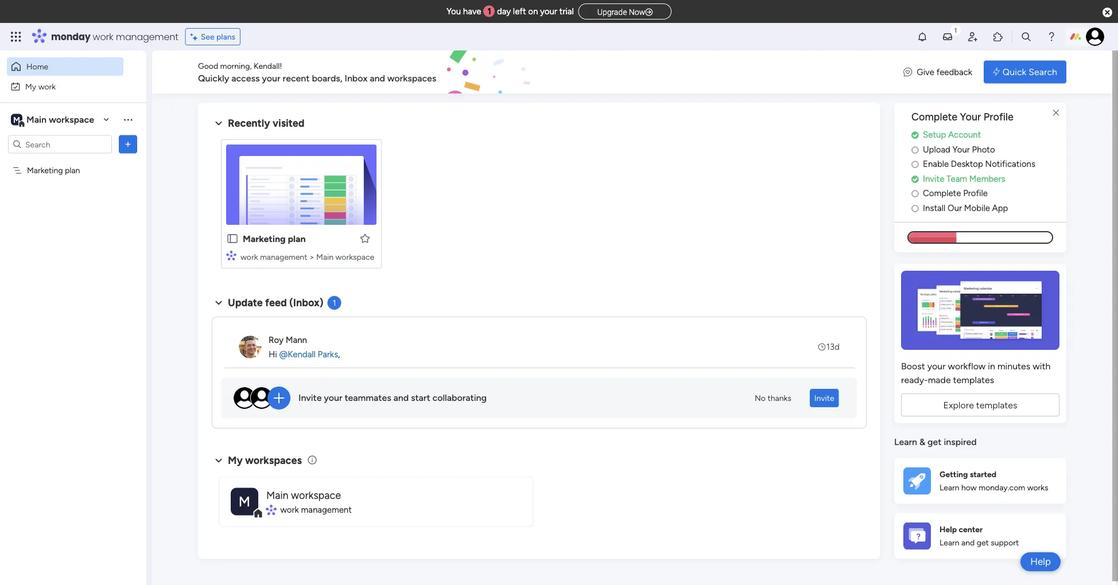 Task type: vqa. For each thing, say whether or not it's contained in the screenshot.
the rightmost and
yes



Task type: locate. For each thing, give the bounding box(es) containing it.
plan down the "search in workspace" field
[[65, 166, 80, 175]]

close update feed (inbox) image
[[212, 296, 226, 310]]

quick search
[[1003, 67, 1057, 77]]

give
[[917, 67, 934, 77]]

desktop
[[951, 159, 983, 169]]

workspaces inside good morning, kendall! quickly access your recent boards, inbox and workspaces
[[387, 73, 436, 84]]

work management
[[280, 505, 352, 515]]

circle o image for install
[[911, 204, 919, 213]]

0 horizontal spatial m
[[13, 115, 20, 125]]

0 horizontal spatial 1
[[333, 298, 336, 308]]

0 vertical spatial circle o image
[[911, 160, 919, 169]]

templates inside boost your workflow in minutes with ready-made templates
[[953, 374, 994, 385]]

m inside workspace image
[[239, 494, 250, 510]]

notifications image
[[917, 31, 928, 42]]

complete up setup
[[911, 111, 957, 123]]

my right close my workspaces icon
[[228, 454, 243, 467]]

templates inside button
[[976, 400, 1017, 411]]

1 vertical spatial help
[[1030, 556, 1051, 568]]

1 horizontal spatial marketing plan
[[243, 233, 306, 244]]

started
[[970, 470, 996, 480]]

select product image
[[10, 31, 22, 42]]

0 horizontal spatial main workspace
[[26, 114, 94, 125]]

recent
[[283, 73, 310, 84]]

1 horizontal spatial marketing
[[243, 233, 286, 244]]

enable
[[923, 159, 949, 169]]

main workspace
[[26, 114, 94, 125], [266, 489, 341, 501]]

1 vertical spatial profile
[[963, 188, 988, 198]]

0 vertical spatial workspace
[[49, 114, 94, 125]]

0 vertical spatial get
[[928, 437, 942, 448]]

help for help
[[1030, 556, 1051, 568]]

circle o image left complete profile
[[911, 189, 919, 198]]

2 horizontal spatial invite
[[923, 174, 944, 184]]

and inside help center learn and get support
[[961, 538, 975, 548]]

help
[[940, 525, 957, 535], [1030, 556, 1051, 568]]

your down account
[[953, 144, 970, 155]]

apps image
[[992, 31, 1004, 42]]

1 check circle image from the top
[[911, 131, 919, 139]]

1 vertical spatial m
[[239, 494, 250, 510]]

circle o image for upload
[[911, 145, 919, 154]]

0 vertical spatial main
[[26, 114, 47, 125]]

main right >
[[316, 252, 334, 262]]

and
[[370, 73, 385, 84], [393, 393, 409, 404], [961, 538, 975, 548]]

1 vertical spatial templates
[[976, 400, 1017, 411]]

0 vertical spatial marketing plan
[[27, 166, 80, 175]]

home button
[[7, 57, 123, 76]]

check circle image inside invite team members "link"
[[911, 175, 919, 183]]

v2 bolt switch image
[[993, 66, 1000, 78]]

ready-
[[901, 374, 928, 385]]

1
[[488, 6, 491, 17], [333, 298, 336, 308]]

1 vertical spatial main workspace
[[266, 489, 341, 501]]

1 horizontal spatial get
[[977, 538, 989, 548]]

0 horizontal spatial my
[[25, 82, 36, 91]]

2 vertical spatial learn
[[940, 538, 959, 548]]

kendall parks image
[[1086, 28, 1104, 46]]

m
[[13, 115, 20, 125], [239, 494, 250, 510]]

0 vertical spatial your
[[960, 111, 981, 123]]

2 circle o image from the top
[[911, 204, 919, 213]]

my inside button
[[25, 82, 36, 91]]

workspace down add to favorites image
[[335, 252, 374, 262]]

boost your workflow in minutes with ready-made templates
[[901, 361, 1051, 385]]

you
[[446, 6, 461, 17]]

learn
[[894, 437, 917, 448], [940, 483, 959, 493], [940, 538, 959, 548]]

help inside 'help' button
[[1030, 556, 1051, 568]]

boards,
[[312, 73, 342, 84]]

invite team members
[[923, 174, 1005, 184]]

and inside good morning, kendall! quickly access your recent boards, inbox and workspaces
[[370, 73, 385, 84]]

1 vertical spatial plan
[[288, 233, 306, 244]]

1 vertical spatial complete
[[923, 188, 961, 198]]

boost
[[901, 361, 925, 372]]

my workspaces
[[228, 454, 302, 467]]

update feed (inbox)
[[228, 297, 323, 309]]

workspace selection element
[[11, 113, 96, 128]]

0 vertical spatial main workspace
[[26, 114, 94, 125]]

have
[[463, 6, 481, 17]]

invite for team
[[923, 174, 944, 184]]

0 horizontal spatial plan
[[65, 166, 80, 175]]

recently
[[228, 117, 270, 129]]

help inside help center learn and get support
[[940, 525, 957, 535]]

1 horizontal spatial my
[[228, 454, 243, 467]]

and right inbox
[[370, 73, 385, 84]]

1 vertical spatial 1
[[333, 298, 336, 308]]

help button
[[1021, 553, 1061, 572]]

your up made
[[927, 361, 946, 372]]

see plans button
[[185, 28, 241, 45]]

invite inside "link"
[[923, 174, 944, 184]]

2 vertical spatial main
[[266, 489, 288, 501]]

1 horizontal spatial main workspace
[[266, 489, 341, 501]]

your for profile
[[960, 111, 981, 123]]

learn down center
[[940, 538, 959, 548]]

you have 1 day left on your trial
[[446, 6, 574, 17]]

workspace inside "element"
[[49, 114, 94, 125]]

marketing inside list box
[[27, 166, 63, 175]]

1 vertical spatial and
[[393, 393, 409, 404]]

management for work management > main workspace
[[260, 252, 307, 262]]

no thanks
[[755, 393, 791, 403]]

now
[[629, 7, 645, 17]]

option
[[0, 160, 146, 162]]

check circle image left team
[[911, 175, 919, 183]]

my for my work
[[25, 82, 36, 91]]

0 vertical spatial marketing
[[27, 166, 63, 175]]

1 horizontal spatial invite
[[814, 393, 834, 403]]

0 vertical spatial m
[[13, 115, 20, 125]]

1 circle o image from the top
[[911, 160, 919, 169]]

start
[[411, 393, 430, 404]]

notifications
[[985, 159, 1035, 169]]

work up update
[[240, 252, 258, 262]]

mobile
[[964, 203, 990, 213]]

0 vertical spatial templates
[[953, 374, 994, 385]]

get
[[928, 437, 942, 448], [977, 538, 989, 548]]

templates down the workflow on the bottom right of the page
[[953, 374, 994, 385]]

management
[[116, 30, 178, 43], [260, 252, 307, 262], [301, 505, 352, 515]]

1 vertical spatial learn
[[940, 483, 959, 493]]

and left start
[[393, 393, 409, 404]]

0 vertical spatial check circle image
[[911, 131, 919, 139]]

get right the & on the bottom of page
[[928, 437, 942, 448]]

my down 'home'
[[25, 82, 36, 91]]

roy
[[269, 335, 284, 345]]

inbox image
[[942, 31, 953, 42]]

learn left the & on the bottom of page
[[894, 437, 917, 448]]

1 vertical spatial marketing
[[243, 233, 286, 244]]

1 right (inbox)
[[333, 298, 336, 308]]

0 horizontal spatial main
[[26, 114, 47, 125]]

1 horizontal spatial m
[[239, 494, 250, 510]]

m inside workspace icon
[[13, 115, 20, 125]]

marketing plan up work management > main workspace
[[243, 233, 306, 244]]

1 vertical spatial circle o image
[[911, 204, 919, 213]]

learn down the getting at the right bottom
[[940, 483, 959, 493]]

work management > main workspace
[[240, 252, 374, 262]]

complete for complete your profile
[[911, 111, 957, 123]]

1 left day
[[488, 6, 491, 17]]

profile up setup account link
[[984, 111, 1014, 123]]

1 vertical spatial main
[[316, 252, 334, 262]]

circle o image left "enable"
[[911, 160, 919, 169]]

profile
[[984, 111, 1014, 123], [963, 188, 988, 198]]

0 vertical spatial help
[[940, 525, 957, 535]]

marketing
[[27, 166, 63, 175], [243, 233, 286, 244]]

1 vertical spatial get
[[977, 538, 989, 548]]

check circle image for setup
[[911, 131, 919, 139]]

management for work management
[[301, 505, 352, 515]]

dapulse close image
[[1103, 7, 1112, 18]]

collaborating
[[432, 393, 487, 404]]

2 vertical spatial management
[[301, 505, 352, 515]]

circle o image inside complete profile link
[[911, 189, 919, 198]]

circle o image inside enable desktop notifications link
[[911, 160, 919, 169]]

work
[[93, 30, 113, 43], [38, 82, 56, 91], [240, 252, 258, 262], [280, 505, 299, 515]]

profile up the mobile
[[963, 188, 988, 198]]

main workspace up work management
[[266, 489, 341, 501]]

inbox
[[345, 73, 368, 84]]

v2 user feedback image
[[904, 66, 912, 78]]

0 vertical spatial learn
[[894, 437, 917, 448]]

0 vertical spatial and
[[370, 73, 385, 84]]

check circle image left setup
[[911, 131, 919, 139]]

and down center
[[961, 538, 975, 548]]

see
[[201, 32, 214, 42]]

trial
[[559, 6, 574, 17]]

dapulse rightstroke image
[[645, 8, 653, 16]]

>
[[309, 252, 314, 262]]

setup account
[[923, 130, 981, 140]]

getting started element
[[894, 458, 1066, 504]]

close my workspaces image
[[212, 454, 226, 468]]

0 horizontal spatial marketing plan
[[27, 166, 80, 175]]

main workspace up the "search in workspace" field
[[26, 114, 94, 125]]

1 horizontal spatial and
[[393, 393, 409, 404]]

check circle image
[[911, 131, 919, 139], [911, 175, 919, 183]]

1 vertical spatial circle o image
[[911, 189, 919, 198]]

your up account
[[960, 111, 981, 123]]

0 horizontal spatial help
[[940, 525, 957, 535]]

0 vertical spatial workspaces
[[387, 73, 436, 84]]

getting started learn how monday.com works
[[940, 470, 1048, 493]]

learn inside help center learn and get support
[[940, 538, 959, 548]]

marketing plan down the "search in workspace" field
[[27, 166, 80, 175]]

2 vertical spatial and
[[961, 538, 975, 548]]

1 horizontal spatial 1
[[488, 6, 491, 17]]

workspace up work management
[[291, 489, 341, 501]]

1 vertical spatial my
[[228, 454, 243, 467]]

plan up work management > main workspace
[[288, 233, 306, 244]]

1 vertical spatial management
[[260, 252, 307, 262]]

main right workspace icon
[[26, 114, 47, 125]]

main right workspace image on the bottom left of the page
[[266, 489, 288, 501]]

install
[[923, 203, 945, 213]]

marketing right public board icon
[[243, 233, 286, 244]]

circle o image left upload
[[911, 145, 919, 154]]

1 vertical spatial your
[[953, 144, 970, 155]]

workspaces right inbox
[[387, 73, 436, 84]]

main
[[26, 114, 47, 125], [316, 252, 334, 262], [266, 489, 288, 501]]

marketing plan
[[27, 166, 80, 175], [243, 233, 306, 244]]

1 horizontal spatial workspaces
[[387, 73, 436, 84]]

templates
[[953, 374, 994, 385], [976, 400, 1017, 411]]

1 circle o image from the top
[[911, 145, 919, 154]]

circle o image inside upload your photo link
[[911, 145, 919, 154]]

1 horizontal spatial help
[[1030, 556, 1051, 568]]

and for help
[[961, 538, 975, 548]]

0 horizontal spatial and
[[370, 73, 385, 84]]

0 vertical spatial plan
[[65, 166, 80, 175]]

photo
[[972, 144, 995, 155]]

2 circle o image from the top
[[911, 189, 919, 198]]

2 horizontal spatial and
[[961, 538, 975, 548]]

circle o image inside install our mobile app link
[[911, 204, 919, 213]]

learn for getting
[[940, 483, 959, 493]]

my
[[25, 82, 36, 91], [228, 454, 243, 467]]

support
[[991, 538, 1019, 548]]

templates right explore
[[976, 400, 1017, 411]]

workspace up the "search in workspace" field
[[49, 114, 94, 125]]

monday.com
[[979, 483, 1025, 493]]

2 check circle image from the top
[[911, 175, 919, 183]]

complete profile
[[923, 188, 988, 198]]

0 horizontal spatial marketing
[[27, 166, 63, 175]]

circle o image
[[911, 160, 919, 169], [911, 204, 919, 213]]

0 horizontal spatial workspaces
[[245, 454, 302, 467]]

circle o image for enable
[[911, 160, 919, 169]]

install our mobile app
[[923, 203, 1008, 213]]

1 vertical spatial check circle image
[[911, 175, 919, 183]]

work down 'home'
[[38, 82, 56, 91]]

workspace image
[[231, 488, 258, 516]]

dapulse x slim image
[[1049, 106, 1063, 120]]

learn & get inspired
[[894, 437, 977, 448]]

learn inside getting started learn how monday.com works
[[940, 483, 959, 493]]

made
[[928, 374, 951, 385]]

circle o image
[[911, 145, 919, 154], [911, 189, 919, 198]]

upgrade now
[[597, 7, 645, 17]]

main workspace inside workspace selection "element"
[[26, 114, 94, 125]]

upgrade
[[597, 7, 627, 17]]

0 vertical spatial my
[[25, 82, 36, 91]]

your down kendall! at the top of the page
[[262, 73, 280, 84]]

quickly
[[198, 73, 229, 84]]

plan
[[65, 166, 80, 175], [288, 233, 306, 244]]

explore templates
[[943, 400, 1017, 411]]

explore
[[943, 400, 974, 411]]

check circle image inside setup account link
[[911, 131, 919, 139]]

2 horizontal spatial main
[[316, 252, 334, 262]]

complete up install
[[923, 188, 961, 198]]

marketing down the "search in workspace" field
[[27, 166, 63, 175]]

workspaces up workspace image on the bottom left of the page
[[245, 454, 302, 467]]

your
[[540, 6, 557, 17], [262, 73, 280, 84], [927, 361, 946, 372], [324, 393, 342, 404]]

0 vertical spatial complete
[[911, 111, 957, 123]]

circle o image left install
[[911, 204, 919, 213]]

work right monday
[[93, 30, 113, 43]]

work inside my work button
[[38, 82, 56, 91]]

0 vertical spatial circle o image
[[911, 145, 919, 154]]

public board image
[[226, 232, 239, 245]]

in
[[988, 361, 995, 372]]

quick search button
[[984, 61, 1066, 84]]

0 horizontal spatial invite
[[298, 393, 322, 404]]

get down center
[[977, 538, 989, 548]]



Task type: describe. For each thing, give the bounding box(es) containing it.
thanks
[[768, 393, 791, 403]]

options image
[[122, 139, 134, 150]]

center
[[959, 525, 983, 535]]

your inside boost your workflow in minutes with ready-made templates
[[927, 361, 946, 372]]

1 vertical spatial workspace
[[335, 252, 374, 262]]

invite for your
[[298, 393, 322, 404]]

enable desktop notifications link
[[911, 158, 1066, 171]]

on
[[528, 6, 538, 17]]

2 vertical spatial workspace
[[291, 489, 341, 501]]

profile inside complete profile link
[[963, 188, 988, 198]]

team
[[947, 174, 967, 184]]

workflow
[[948, 361, 986, 372]]

feedback
[[936, 67, 972, 77]]

account
[[948, 130, 981, 140]]

workspace image
[[11, 113, 22, 126]]

minutes
[[997, 361, 1030, 372]]

plans
[[216, 32, 235, 42]]

upgrade now link
[[578, 3, 672, 19]]

search everything image
[[1020, 31, 1032, 42]]

main inside workspace selection "element"
[[26, 114, 47, 125]]

0 vertical spatial management
[[116, 30, 178, 43]]

roy mann image
[[239, 336, 262, 359]]

teammates
[[345, 393, 391, 404]]

good
[[198, 61, 218, 71]]

help for help center learn and get support
[[940, 525, 957, 535]]

1 horizontal spatial main
[[266, 489, 288, 501]]

enable desktop notifications
[[923, 159, 1035, 169]]

1 image
[[950, 24, 961, 36]]

search
[[1029, 67, 1057, 77]]

home
[[26, 62, 48, 71]]

invite inside button
[[814, 393, 834, 403]]

day
[[497, 6, 511, 17]]

quick
[[1003, 67, 1026, 77]]

works
[[1027, 483, 1048, 493]]

monday work management
[[51, 30, 178, 43]]

invite members image
[[967, 31, 979, 42]]

your left teammates
[[324, 393, 342, 404]]

members
[[969, 174, 1005, 184]]

with
[[1033, 361, 1051, 372]]

setup account link
[[911, 128, 1066, 141]]

1 horizontal spatial plan
[[288, 233, 306, 244]]

setup
[[923, 130, 946, 140]]

our
[[948, 203, 962, 213]]

add to favorites image
[[359, 233, 371, 244]]

learn for help
[[940, 538, 959, 548]]

m for workspace icon
[[13, 115, 20, 125]]

help image
[[1046, 31, 1057, 42]]

give feedback
[[917, 67, 972, 77]]

templates image image
[[905, 271, 1056, 350]]

help center learn and get support
[[940, 525, 1019, 548]]

see plans
[[201, 32, 235, 42]]

m for workspace image on the bottom left of the page
[[239, 494, 250, 510]]

app
[[992, 203, 1008, 213]]

plan inside list box
[[65, 166, 80, 175]]

upload your photo
[[923, 144, 995, 155]]

help center element
[[894, 513, 1066, 559]]

complete your profile
[[911, 111, 1014, 123]]

0 vertical spatial 1
[[488, 6, 491, 17]]

my work button
[[7, 77, 123, 96]]

get inside help center learn and get support
[[977, 538, 989, 548]]

how
[[961, 483, 977, 493]]

update
[[228, 297, 263, 309]]

upload
[[923, 144, 950, 155]]

invite team members link
[[911, 172, 1066, 185]]

Search in workspace field
[[24, 138, 96, 151]]

recently visited
[[228, 117, 304, 129]]

mann
[[286, 335, 307, 345]]

complete profile link
[[911, 187, 1066, 200]]

0 vertical spatial profile
[[984, 111, 1014, 123]]

inspired
[[944, 437, 977, 448]]

no
[[755, 393, 766, 403]]

your inside good morning, kendall! quickly access your recent boards, inbox and workspaces
[[262, 73, 280, 84]]

circle o image for complete
[[911, 189, 919, 198]]

your right on
[[540, 6, 557, 17]]

1 vertical spatial workspaces
[[245, 454, 302, 467]]

&
[[919, 437, 925, 448]]

feed
[[265, 297, 287, 309]]

complete for complete profile
[[923, 188, 961, 198]]

invite your teammates and start collaborating
[[298, 393, 487, 404]]

getting
[[940, 470, 968, 480]]

install our mobile app link
[[911, 202, 1066, 215]]

check circle image for invite
[[911, 175, 919, 183]]

work right workspace image on the bottom left of the page
[[280, 505, 299, 515]]

workspace options image
[[122, 114, 134, 125]]

left
[[513, 6, 526, 17]]

close recently visited image
[[212, 117, 226, 130]]

0 horizontal spatial get
[[928, 437, 942, 448]]

my work
[[25, 82, 56, 91]]

your for photo
[[953, 144, 970, 155]]

good morning, kendall! quickly access your recent boards, inbox and workspaces
[[198, 61, 436, 84]]

access
[[231, 73, 260, 84]]

explore templates button
[[901, 394, 1060, 417]]

and for invite
[[393, 393, 409, 404]]

morning,
[[220, 61, 252, 71]]

(inbox)
[[289, 297, 323, 309]]

13d
[[826, 342, 840, 352]]

marketing plan inside list box
[[27, 166, 80, 175]]

monday
[[51, 30, 90, 43]]

1 vertical spatial marketing plan
[[243, 233, 306, 244]]

marketing plan list box
[[0, 158, 146, 335]]

invite button
[[810, 389, 839, 408]]

my for my workspaces
[[228, 454, 243, 467]]



